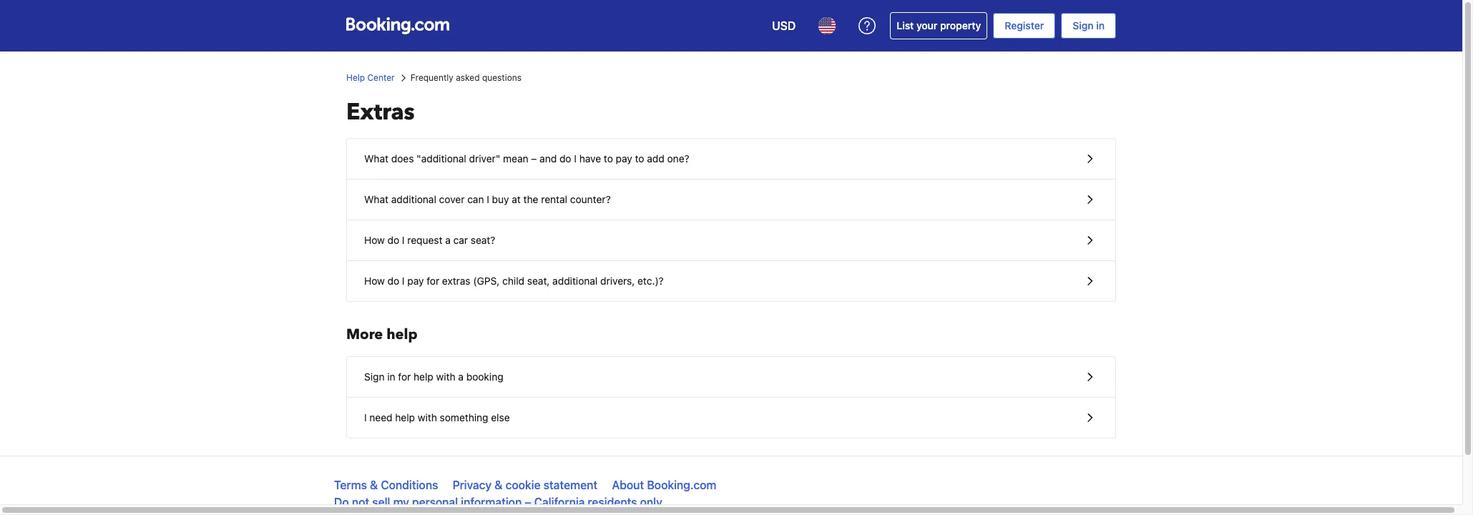 Task type: locate. For each thing, give the bounding box(es) containing it.
for inside button
[[427, 275, 440, 287]]

how left request
[[364, 234, 385, 246]]

1 vertical spatial help
[[414, 371, 434, 383]]

i
[[574, 152, 577, 165], [487, 193, 489, 205], [402, 234, 405, 246], [402, 275, 405, 287], [364, 412, 367, 424]]

0 vertical spatial in
[[1097, 19, 1105, 31]]

1 horizontal spatial sign
[[1073, 19, 1094, 31]]

pay
[[616, 152, 633, 165], [407, 275, 424, 287]]

mean
[[503, 152, 529, 165]]

sign up need
[[364, 371, 385, 383]]

1 horizontal spatial a
[[458, 371, 464, 383]]

i need help with something else
[[364, 412, 510, 424]]

&
[[370, 479, 378, 492], [495, 479, 503, 492]]

1 horizontal spatial to
[[635, 152, 644, 165]]

0 vertical spatial how
[[364, 234, 385, 246]]

what for what additional cover can i buy at the rental counter?
[[364, 193, 389, 205]]

2 vertical spatial do
[[388, 275, 399, 287]]

in for sign in
[[1097, 19, 1105, 31]]

help center
[[346, 72, 395, 83]]

1 vertical spatial what
[[364, 193, 389, 205]]

with
[[436, 371, 456, 383], [418, 412, 437, 424]]

0 vertical spatial –
[[531, 152, 537, 165]]

your
[[917, 19, 938, 31]]

a
[[445, 234, 451, 246], [458, 371, 464, 383]]

1 vertical spatial how
[[364, 275, 385, 287]]

for
[[427, 275, 440, 287], [398, 371, 411, 383]]

how do i pay for extras (gps, child seat, additional drivers, etc.)?
[[364, 275, 664, 287]]

list your property link
[[891, 12, 988, 39]]

sign
[[1073, 19, 1094, 31], [364, 371, 385, 383]]

0 horizontal spatial pay
[[407, 275, 424, 287]]

do right and
[[560, 152, 572, 165]]

& up do not sell my personal information – california residents only link
[[495, 479, 503, 492]]

pay left 'add'
[[616, 152, 633, 165]]

booking.com
[[647, 479, 717, 492]]

help right more
[[387, 325, 418, 344]]

0 vertical spatial do
[[560, 152, 572, 165]]

additional
[[391, 193, 437, 205], [553, 275, 598, 287]]

0 horizontal spatial &
[[370, 479, 378, 492]]

do not sell my personal information – california residents only link
[[334, 496, 663, 509]]

sign inside button
[[364, 371, 385, 383]]

sign in link
[[1062, 13, 1116, 39]]

help up the i need help with something else
[[414, 371, 434, 383]]

what does "additional driver" mean – and do i have to pay to add one?
[[364, 152, 690, 165]]

0 vertical spatial for
[[427, 275, 440, 287]]

i left have on the left of page
[[574, 152, 577, 165]]

with left booking
[[436, 371, 456, 383]]

etc.)?
[[638, 275, 664, 287]]

1 vertical spatial for
[[398, 371, 411, 383]]

california
[[534, 496, 585, 509]]

center
[[367, 72, 395, 83]]

in inside the sign in link
[[1097, 19, 1105, 31]]

for left extras in the bottom of the page
[[427, 275, 440, 287]]

in inside sign in for help with a booking link
[[387, 371, 395, 383]]

– inside button
[[531, 152, 537, 165]]

extras
[[346, 97, 415, 128]]

additional left cover
[[391, 193, 437, 205]]

conditions
[[381, 479, 438, 492]]

sign in for help with a booking link
[[347, 357, 1116, 397]]

information
[[461, 496, 522, 509]]

0 horizontal spatial to
[[604, 152, 613, 165]]

– left and
[[531, 152, 537, 165]]

2 & from the left
[[495, 479, 503, 492]]

0 horizontal spatial in
[[387, 371, 395, 383]]

pay left extras in the bottom of the page
[[407, 275, 424, 287]]

additional right seat,
[[553, 275, 598, 287]]

with left something
[[418, 412, 437, 424]]

about booking.com do not sell my personal information – california residents only
[[334, 479, 717, 509]]

sign right the register at the right of page
[[1073, 19, 1094, 31]]

residents
[[588, 496, 637, 509]]

1 vertical spatial –
[[525, 496, 532, 509]]

with inside button
[[418, 412, 437, 424]]

in for sign in for help with a booking
[[387, 371, 395, 383]]

help right need
[[395, 412, 415, 424]]

i left need
[[364, 412, 367, 424]]

do
[[560, 152, 572, 165], [388, 234, 399, 246], [388, 275, 399, 287]]

i right can at the top left of page
[[487, 193, 489, 205]]

1 horizontal spatial in
[[1097, 19, 1105, 31]]

and
[[540, 152, 557, 165]]

what left does
[[364, 152, 389, 165]]

how do i request a car seat?
[[364, 234, 496, 246]]

seat?
[[471, 234, 496, 246]]

i down how do i request a car seat?
[[402, 275, 405, 287]]

frequently asked questions
[[411, 72, 522, 83]]

& up sell
[[370, 479, 378, 492]]

0 vertical spatial help
[[387, 325, 418, 344]]

0 vertical spatial sign
[[1073, 19, 1094, 31]]

1 vertical spatial do
[[388, 234, 399, 246]]

1 & from the left
[[370, 479, 378, 492]]

0 vertical spatial a
[[445, 234, 451, 246]]

help
[[387, 325, 418, 344], [414, 371, 434, 383], [395, 412, 415, 424]]

do down how do i request a car seat?
[[388, 275, 399, 287]]

to left 'add'
[[635, 152, 644, 165]]

sign for sign in for help with a booking
[[364, 371, 385, 383]]

more help
[[346, 325, 418, 344]]

2 how from the top
[[364, 275, 385, 287]]

help
[[346, 72, 365, 83]]

(gps,
[[473, 275, 500, 287]]

cover
[[439, 193, 465, 205]]

what
[[364, 152, 389, 165], [364, 193, 389, 205]]

counter?
[[570, 193, 611, 205]]

2 vertical spatial help
[[395, 412, 415, 424]]

how do i pay for extras (gps, child seat, additional drivers, etc.)? button
[[347, 261, 1116, 301]]

0 vertical spatial additional
[[391, 193, 437, 205]]

1 how from the top
[[364, 234, 385, 246]]

& for terms
[[370, 479, 378, 492]]

sign in
[[1073, 19, 1105, 31]]

2 what from the top
[[364, 193, 389, 205]]

a inside button
[[458, 371, 464, 383]]

1 horizontal spatial additional
[[553, 275, 598, 287]]

about
[[612, 479, 644, 492]]

1 vertical spatial in
[[387, 371, 395, 383]]

for down the more help
[[398, 371, 411, 383]]

–
[[531, 152, 537, 165], [525, 496, 532, 509]]

car
[[453, 234, 468, 246]]

how
[[364, 234, 385, 246], [364, 275, 385, 287]]

0 vertical spatial with
[[436, 371, 456, 383]]

0 vertical spatial pay
[[616, 152, 633, 165]]

1 vertical spatial additional
[[553, 275, 598, 287]]

1 horizontal spatial for
[[427, 275, 440, 287]]

– down privacy & cookie statement
[[525, 496, 532, 509]]

need
[[370, 412, 393, 424]]

seat,
[[527, 275, 550, 287]]

1 horizontal spatial &
[[495, 479, 503, 492]]

in
[[1097, 19, 1105, 31], [387, 371, 395, 383]]

a left booking
[[458, 371, 464, 383]]

only
[[640, 496, 663, 509]]

1 what from the top
[[364, 152, 389, 165]]

0 vertical spatial what
[[364, 152, 389, 165]]

1 vertical spatial with
[[418, 412, 437, 424]]

0 horizontal spatial a
[[445, 234, 451, 246]]

how up the more help
[[364, 275, 385, 287]]

i need help with something else button
[[347, 398, 1116, 438]]

one?
[[667, 152, 690, 165]]

terms & conditions link
[[334, 479, 438, 492]]

to
[[604, 152, 613, 165], [635, 152, 644, 165]]

1 vertical spatial sign
[[364, 371, 385, 383]]

do left request
[[388, 234, 399, 246]]

questions
[[482, 72, 522, 83]]

can
[[467, 193, 484, 205]]

what additional cover can i buy at the rental counter?
[[364, 193, 611, 205]]

help center button
[[346, 72, 395, 84]]

0 horizontal spatial sign
[[364, 371, 385, 383]]

1 vertical spatial a
[[458, 371, 464, 383]]

at
[[512, 193, 521, 205]]

0 horizontal spatial for
[[398, 371, 411, 383]]

to right have on the left of page
[[604, 152, 613, 165]]

a left car
[[445, 234, 451, 246]]

what up how do i request a car seat?
[[364, 193, 389, 205]]

how do i request a car seat? button
[[347, 220, 1116, 261]]



Task type: describe. For each thing, give the bounding box(es) containing it.
sign in for help with a booking button
[[347, 357, 1116, 398]]

privacy
[[453, 479, 492, 492]]

what does "additional driver" mean – and do i have to pay to add one? button
[[347, 139, 1116, 180]]

do
[[334, 496, 349, 509]]

driver"
[[469, 152, 500, 165]]

& for privacy
[[495, 479, 503, 492]]

do for how do i pay for extras (gps, child seat, additional drivers, etc.)?
[[388, 275, 399, 287]]

– inside about booking.com do not sell my personal information – california residents only
[[525, 496, 532, 509]]

what for what does "additional driver" mean – and do i have to pay to add one?
[[364, 152, 389, 165]]

sign for sign in
[[1073, 19, 1094, 31]]

frequently
[[411, 72, 454, 83]]

for inside button
[[398, 371, 411, 383]]

asked
[[456, 72, 480, 83]]

0 horizontal spatial additional
[[391, 193, 437, 205]]

property
[[940, 19, 981, 31]]

add
[[647, 152, 665, 165]]

list your property
[[897, 19, 981, 31]]

how for how do i pay for extras (gps, child seat, additional drivers, etc.)?
[[364, 275, 385, 287]]

"additional
[[417, 152, 467, 165]]

booking.com online hotel reservations image
[[346, 17, 449, 34]]

usd button
[[764, 9, 805, 43]]

a inside button
[[445, 234, 451, 246]]

about booking.com link
[[612, 479, 717, 492]]

terms & conditions
[[334, 479, 438, 492]]

not
[[352, 496, 369, 509]]

child
[[503, 275, 525, 287]]

help inside sign in for help with a booking link
[[414, 371, 434, 383]]

my
[[393, 496, 409, 509]]

extras
[[442, 275, 471, 287]]

terms
[[334, 479, 367, 492]]

2 to from the left
[[635, 152, 644, 165]]

does
[[391, 152, 414, 165]]

statement
[[544, 479, 598, 492]]

cookie
[[506, 479, 541, 492]]

i left request
[[402, 234, 405, 246]]

request
[[407, 234, 443, 246]]

register link
[[994, 13, 1056, 39]]

how for how do i request a car seat?
[[364, 234, 385, 246]]

with inside button
[[436, 371, 456, 383]]

1 horizontal spatial pay
[[616, 152, 633, 165]]

what additional cover can i buy at the rental counter? button
[[347, 180, 1116, 220]]

register
[[1005, 19, 1044, 31]]

drivers,
[[601, 275, 635, 287]]

privacy & cookie statement link
[[453, 479, 598, 492]]

privacy & cookie statement
[[453, 479, 598, 492]]

usd
[[772, 19, 796, 32]]

buy
[[492, 193, 509, 205]]

have
[[579, 152, 601, 165]]

the
[[524, 193, 539, 205]]

sign in for help with a booking
[[364, 371, 504, 383]]

list
[[897, 19, 914, 31]]

do for how do i request a car seat?
[[388, 234, 399, 246]]

personal
[[412, 496, 458, 509]]

something
[[440, 412, 489, 424]]

1 to from the left
[[604, 152, 613, 165]]

help inside the i need help with something else button
[[395, 412, 415, 424]]

else
[[491, 412, 510, 424]]

more
[[346, 325, 383, 344]]

booking
[[466, 371, 504, 383]]

rental
[[541, 193, 568, 205]]

1 vertical spatial pay
[[407, 275, 424, 287]]

sell
[[372, 496, 390, 509]]



Task type: vqa. For each thing, say whether or not it's contained in the screenshot.
bottommost dates
no



